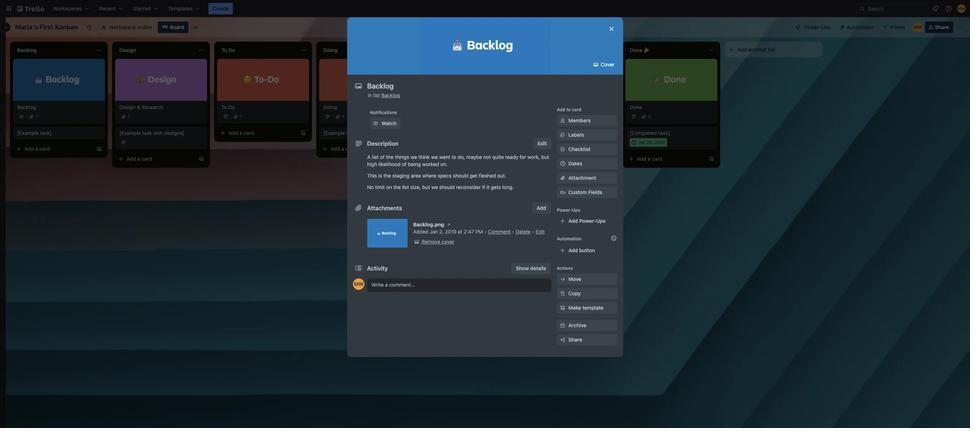 Task type: describe. For each thing, give the bounding box(es) containing it.
add button
[[532, 203, 551, 214]]

limit inside this list has the list limits power- up enabled, to help the team prioritize and remove bottlenecks before picking up new work. the list will be highlighted if the number of cards in it passes the limit that the team determines based on team size.
[[482, 166, 492, 172]]

quite
[[492, 154, 504, 160]]

doing
[[324, 104, 337, 110]]

the right is
[[384, 173, 391, 179]]

no limit on the list size, but we should reconsider if it gets long.
[[367, 184, 514, 191]]

make
[[569, 305, 581, 311]]

size,
[[410, 184, 421, 191]]

sm image for move
[[559, 276, 566, 283]]

cards
[[432, 166, 445, 172]]

task] for backlog
[[40, 130, 52, 136]]

based
[[475, 173, 489, 179]]

get
[[470, 173, 478, 179]]

[completed task] link
[[630, 130, 713, 137]]

is
[[378, 173, 382, 179]]

custom
[[569, 189, 587, 196]]

2 [example from the left
[[119, 130, 141, 136]]

dates
[[569, 161, 582, 167]]

custom fields
[[569, 189, 602, 196]]

2
[[649, 114, 651, 119]]

the up get
[[473, 166, 481, 172]]

2 horizontal spatial maria williams (mariawilliams94) image
[[957, 4, 966, 13]]

maria's first kanban
[[15, 23, 78, 31]]

0 vertical spatial up
[[426, 137, 432, 143]]

number
[[490, 159, 508, 165]]

limits
[[473, 130, 487, 136]]

jan 23, 2020
[[638, 140, 665, 145]]

long.
[[502, 184, 514, 191]]

Jan 23, 2020 checkbox
[[630, 138, 667, 147]]

maybe
[[467, 154, 482, 160]]

list inside a list of the things we think we want to do, maybe not quite ready for work, but high likelihood of being worked on.
[[372, 154, 379, 160]]

board link
[[158, 22, 189, 33]]

copy link
[[557, 288, 617, 300]]

star or unstar board image
[[86, 24, 92, 30]]

list left size,
[[402, 184, 409, 191]]

edit inside edit button
[[538, 141, 547, 147]]

members link
[[557, 115, 617, 127]]

sm image for remove cover
[[413, 239, 420, 246]]

doing link
[[324, 104, 407, 111]]

comment link
[[488, 229, 511, 235]]

task] for doing
[[346, 130, 358, 136]]

the down cards
[[426, 173, 433, 179]]

a list of the things we think we want to do, maybe not quite ready for work, but high likelihood of being worked on.
[[367, 154, 549, 168]]

make template
[[569, 305, 604, 311]]

high
[[367, 161, 377, 168]]

remove
[[457, 144, 475, 150]]

[example task with designs]
[[119, 130, 184, 136]]

/
[[492, 47, 494, 53]]

no
[[367, 184, 374, 191]]

0 horizontal spatial but
[[422, 184, 430, 191]]

open information menu image
[[945, 5, 952, 12]]

help
[[460, 137, 470, 143]]

size.
[[439, 180, 449, 186]]

customize views image
[[192, 24, 199, 31]]

that
[[493, 166, 502, 172]]

4
[[488, 47, 491, 53]]

done link
[[630, 104, 713, 111]]

this for this is the staging area where specs should get fleshed out.
[[367, 173, 377, 179]]

the
[[492, 152, 501, 158]]

we for think
[[431, 154, 438, 160]]

[example for doing
[[324, 130, 345, 136]]

2,
[[439, 229, 444, 235]]

sm image for checklist
[[559, 146, 566, 153]]

add button button
[[557, 245, 617, 257]]

show details
[[516, 266, 546, 272]]

activity
[[367, 266, 388, 272]]

where
[[422, 173, 437, 179]]

1 horizontal spatial share button
[[925, 22, 953, 33]]

to for power-
[[454, 137, 459, 143]]

workspace
[[109, 24, 136, 30]]

show menu image
[[957, 24, 964, 31]]

at
[[458, 229, 462, 235]]

sm image inside cover link
[[592, 61, 600, 68]]

think
[[419, 154, 430, 160]]

cover link
[[590, 59, 619, 70]]

area
[[411, 173, 421, 179]]

added jan 2, 2019 at 2:47 pm
[[413, 229, 483, 235]]

not
[[483, 154, 491, 160]]

ups inside power-ups button
[[822, 24, 831, 30]]

labels link
[[557, 129, 617, 141]]

work,
[[528, 154, 540, 160]]

this list has the list limits power- up enabled, to help the team prioritize and remove bottlenecks before picking up new work. the list will be highlighted if the number of cards in it passes the limit that the team determines based on team size.
[[426, 130, 508, 186]]

enabled,
[[433, 137, 453, 143]]

[example task with designs] link
[[119, 130, 203, 137]]

&
[[137, 104, 140, 110]]

archive link
[[557, 320, 617, 332]]

board
[[170, 24, 184, 30]]

ready
[[505, 154, 518, 160]]

with
[[153, 130, 163, 136]]

0 horizontal spatial of
[[380, 154, 385, 160]]

before
[[426, 152, 441, 158]]

primary element
[[0, 0, 970, 17]]

picking
[[442, 152, 459, 158]]

custom fields button
[[557, 189, 617, 196]]

design & research link
[[119, 104, 203, 111]]

pm
[[476, 229, 483, 235]]

this is the staging area where specs should get fleshed out.
[[367, 173, 506, 179]]

designs]
[[164, 130, 184, 136]]

staging
[[392, 173, 410, 179]]

0 vertical spatial in
[[368, 92, 372, 99]]

and
[[447, 144, 456, 150]]

design
[[119, 104, 135, 110]]

sm image for members
[[559, 117, 566, 124]]

kanban
[[55, 23, 78, 31]]

design & research
[[119, 104, 163, 110]]

remove
[[422, 239, 440, 245]]

reconsider
[[456, 184, 481, 191]]

the right the has
[[455, 130, 462, 136]]

attachment
[[569, 175, 596, 181]]

1 for backlog
[[36, 114, 38, 119]]

1 vertical spatial limit
[[375, 184, 385, 191]]

delete link
[[516, 229, 531, 235]]

edit button
[[533, 138, 551, 150]]

1 vertical spatial backlog link
[[17, 104, 101, 111]]

[example for backlog
[[17, 130, 39, 136]]

description
[[367, 141, 399, 147]]

task] inside [completed task] link
[[659, 130, 670, 136]]

list up enabled, on the top
[[437, 130, 444, 136]]

jan inside option
[[638, 140, 646, 145]]

remove cover link
[[413, 239, 455, 246]]

checklist link
[[557, 144, 617, 155]]

2:47
[[464, 229, 474, 235]]

search image
[[860, 6, 865, 12]]

power- inside button
[[805, 24, 822, 30]]

attachment button
[[557, 173, 617, 184]]

1 vertical spatial it
[[487, 184, 490, 191]]

1 vertical spatial if
[[482, 184, 485, 191]]



Task type: locate. For each thing, give the bounding box(es) containing it.
of
[[380, 154, 385, 160], [402, 161, 407, 168], [426, 166, 430, 172]]

share button down 0 notifications image
[[925, 22, 953, 33]]

2 horizontal spatial task]
[[659, 130, 670, 136]]

add power-ups link
[[557, 216, 617, 227]]

add to card
[[557, 107, 582, 113]]

1 vertical spatial edit
[[536, 229, 545, 235]]

1 for to do
[[240, 114, 242, 119]]

but right size,
[[422, 184, 430, 191]]

2 vertical spatial maria williams (mariawilliams94) image
[[353, 279, 364, 290]]

cover
[[600, 61, 615, 68]]

sm image
[[559, 117, 566, 124], [372, 120, 379, 127], [559, 132, 566, 139], [445, 221, 453, 229], [413, 239, 420, 246], [559, 305, 566, 312], [559, 322, 566, 330]]

None text field
[[364, 80, 601, 93]]

sm image
[[592, 61, 600, 68], [559, 146, 566, 153], [559, 276, 566, 283], [559, 290, 566, 298]]

4 1 from the left
[[342, 114, 344, 119]]

2 vertical spatial team
[[426, 180, 437, 186]]

template
[[583, 305, 604, 311]]

0 vertical spatial to
[[567, 107, 571, 113]]

0 vertical spatial but
[[542, 154, 549, 160]]

create button
[[209, 3, 233, 14]]

add button
[[569, 248, 595, 254]]

sm image for labels
[[559, 132, 566, 139]]

list right another
[[768, 46, 775, 52]]

but
[[542, 154, 549, 160], [422, 184, 430, 191]]

of up "where"
[[426, 166, 430, 172]]

sm image inside watch button
[[372, 120, 379, 127]]

in up doing link
[[368, 92, 372, 99]]

1 horizontal spatial it
[[487, 184, 490, 191]]

things
[[395, 154, 409, 160]]

being
[[408, 161, 421, 168]]

list
[[768, 46, 775, 52], [373, 92, 380, 99], [437, 130, 444, 136], [372, 154, 379, 160], [426, 159, 432, 165], [402, 184, 409, 191]]

1 horizontal spatial on
[[491, 173, 496, 179]]

0 vertical spatial maria williams (mariawilliams94) image
[[957, 4, 966, 13]]

0 horizontal spatial backlog link
[[17, 104, 101, 111]]

0 horizontal spatial task]
[[40, 130, 52, 136]]

0 vertical spatial share button
[[925, 22, 953, 33]]

sm image for watch
[[372, 120, 379, 127]]

0 horizontal spatial jan
[[430, 229, 438, 235]]

0 vertical spatial it
[[451, 166, 454, 172]]

should down specs
[[439, 184, 455, 191]]

1 task] from the left
[[40, 130, 52, 136]]

sm image inside move link
[[559, 276, 566, 283]]

1 horizontal spatial in
[[446, 166, 450, 172]]

1 vertical spatial jan
[[430, 229, 438, 235]]

1 vertical spatial maria williams (mariawilliams94) image
[[913, 22, 923, 32]]

sm image for archive
[[559, 322, 566, 330]]

0 vertical spatial ups
[[822, 24, 831, 30]]

card
[[572, 107, 582, 113], [244, 130, 254, 136], [550, 130, 561, 136], [39, 146, 50, 152], [346, 146, 356, 152], [141, 156, 152, 162], [652, 156, 663, 162], [448, 228, 458, 234]]

0 horizontal spatial maria williams (mariawilliams94) image
[[353, 279, 364, 290]]

limit up fleshed on the top
[[482, 166, 492, 172]]

create from template… image
[[301, 130, 306, 136], [198, 156, 204, 162], [709, 156, 715, 162], [505, 228, 511, 234]]

create from template… image
[[96, 146, 102, 152]]

share
[[935, 24, 949, 30], [569, 337, 582, 343]]

share button down archive link
[[557, 335, 617, 346]]

0 vertical spatial automation
[[847, 24, 874, 30]]

edit link
[[536, 229, 545, 235]]

of down the "things"
[[402, 161, 407, 168]]

0 vertical spatial should
[[453, 173, 469, 179]]

in down be
[[446, 166, 450, 172]]

to up and
[[454, 137, 459, 143]]

add a card
[[229, 130, 254, 136], [535, 130, 561, 136], [24, 146, 50, 152], [331, 146, 356, 152], [127, 156, 152, 162], [637, 156, 663, 162], [433, 228, 458, 234]]

sm image inside archive link
[[559, 322, 566, 330]]

add a card button
[[217, 127, 298, 139], [523, 127, 604, 139], [13, 143, 93, 155], [319, 143, 400, 155], [115, 153, 196, 165], [626, 153, 706, 165], [421, 225, 502, 237]]

if down work.
[[477, 159, 480, 165]]

specs
[[438, 173, 452, 179]]

labels
[[569, 132, 584, 138]]

this left is
[[367, 173, 377, 179]]

sm image left make
[[559, 305, 566, 312]]

work.
[[478, 152, 491, 158]]

0 horizontal spatial in
[[368, 92, 372, 99]]

to inside this list has the list limits power- up enabled, to help the team prioritize and remove bottlenecks before picking up new work. the list will be highlighted if the number of cards in it passes the limit that the team determines based on team size.
[[454, 137, 459, 143]]

show details link
[[512, 263, 551, 275]]

the down work.
[[481, 159, 489, 165]]

on down that
[[491, 173, 496, 179]]

0 horizontal spatial this
[[367, 173, 377, 179]]

0 horizontal spatial [example task]
[[17, 130, 52, 136]]

first
[[39, 23, 53, 31]]

to up members
[[567, 107, 571, 113]]

sm image down added
[[413, 239, 420, 246]]

ups down the fields
[[596, 218, 606, 224]]

0 horizontal spatial [example task] link
[[17, 130, 101, 137]]

1 horizontal spatial this
[[426, 130, 435, 136]]

of up the likelihood
[[380, 154, 385, 160]]

3 [example from the left
[[324, 130, 345, 136]]

sm image inside labels link
[[559, 132, 566, 139]]

jan left 2, at left
[[430, 229, 438, 235]]

[completed
[[630, 130, 657, 136]]

1 horizontal spatial up
[[460, 152, 466, 158]]

3 1 from the left
[[240, 114, 242, 119]]

up
[[426, 137, 432, 143], [460, 152, 466, 158]]

want
[[439, 154, 450, 160]]

sm image left labels
[[559, 132, 566, 139]]

to
[[221, 104, 227, 110]]

0 horizontal spatial backlog
[[17, 104, 36, 110]]

0 vertical spatial if
[[477, 159, 480, 165]]

1 horizontal spatial power-ups
[[805, 24, 831, 30]]

remove cover
[[422, 239, 455, 245]]

of inside this list has the list limits power- up enabled, to help the team prioritize and remove bottlenecks before picking up new work. the list will be highlighted if the number of cards in it passes the limit that the team determines based on team size.
[[426, 166, 430, 172]]

add inside "button"
[[537, 205, 546, 211]]

1 horizontal spatial [example task]
[[324, 130, 358, 136]]

copy
[[569, 291, 581, 297]]

0 vertical spatial this
[[426, 130, 435, 136]]

should
[[453, 173, 469, 179], [439, 184, 455, 191]]

be
[[443, 159, 448, 165]]

up up the highlighted
[[460, 152, 466, 158]]

edit
[[538, 141, 547, 147], [536, 229, 545, 235]]

list right "a"
[[372, 154, 379, 160]]

2 horizontal spatial [example
[[324, 130, 345, 136]]

done
[[630, 104, 642, 110]]

list down before at the left top of page
[[426, 159, 432, 165]]

team down cards
[[435, 173, 446, 179]]

sm image up added jan 2, 2019 at 2:47 pm
[[445, 221, 453, 229]]

but inside a list of the things we think we want to do, maybe not quite ready for work, but high likelihood of being worked on.
[[542, 154, 549, 160]]

the
[[455, 130, 462, 136], [472, 137, 479, 143], [386, 154, 394, 160], [481, 159, 489, 165], [473, 166, 481, 172], [384, 173, 391, 179], [426, 173, 433, 179], [393, 184, 401, 191]]

1 horizontal spatial if
[[482, 184, 485, 191]]

automation up add button
[[557, 237, 582, 242]]

1 horizontal spatial ups
[[596, 218, 606, 224]]

jan left 23,
[[638, 140, 646, 145]]

1 vertical spatial up
[[460, 152, 466, 158]]

edit right delete link
[[536, 229, 545, 235]]

0 vertical spatial on
[[491, 173, 496, 179]]

0 horizontal spatial share
[[569, 337, 582, 343]]

1 horizontal spatial of
[[402, 161, 407, 168]]

sm image for copy
[[559, 290, 566, 298]]

0 horizontal spatial it
[[451, 166, 454, 172]]

in
[[368, 92, 372, 99], [446, 166, 450, 172]]

[example task] link for backlog
[[17, 130, 101, 137]]

to do link
[[221, 104, 305, 111]]

passes
[[456, 166, 472, 172]]

notifications
[[370, 110, 397, 115]]

it left gets at the right top of page
[[487, 184, 490, 191]]

sm image inside checklist link
[[559, 146, 566, 153]]

0 vertical spatial limit
[[482, 166, 492, 172]]

create
[[213, 5, 229, 12]]

[example task] link
[[17, 130, 101, 137], [324, 130, 407, 137]]

1 horizontal spatial [example task] link
[[324, 130, 407, 137]]

Write a comment text field
[[367, 279, 551, 292]]

actions
[[557, 266, 573, 271]]

[example task] for doing
[[324, 130, 358, 136]]

2 1 from the left
[[128, 114, 130, 119]]

on right no
[[386, 184, 392, 191]]

new
[[467, 152, 477, 158]]

1 horizontal spatial limit
[[482, 166, 492, 172]]

the down staging
[[393, 184, 401, 191]]

automation
[[847, 24, 874, 30], [557, 237, 582, 242]]

1 vertical spatial backlog
[[17, 104, 36, 110]]

2 horizontal spatial ups
[[822, 24, 831, 30]]

list inside button
[[768, 46, 775, 52]]

archive
[[569, 323, 587, 329]]

to left do,
[[452, 154, 456, 160]]

team down "where"
[[426, 180, 437, 186]]

to for think
[[452, 154, 456, 160]]

sm image inside members link
[[559, 117, 566, 124]]

sm image left watch
[[372, 120, 379, 127]]

checklist
[[569, 146, 591, 152]]

watch button
[[370, 118, 401, 129]]

1 vertical spatial this
[[367, 173, 377, 179]]

this up enabled, on the top
[[426, 130, 435, 136]]

1 vertical spatial but
[[422, 184, 430, 191]]

2 [example task] from the left
[[324, 130, 358, 136]]

the inside a list of the things we think we want to do, maybe not quite ready for work, but high likelihood of being worked on.
[[386, 154, 394, 160]]

Search field
[[865, 3, 928, 14]]

1 horizontal spatial jan
[[638, 140, 646, 145]]

list up doing link
[[373, 92, 380, 99]]

0 vertical spatial share
[[935, 24, 949, 30]]

sm image down add to card at the right
[[559, 117, 566, 124]]

1 vertical spatial should
[[439, 184, 455, 191]]

2 vertical spatial ups
[[596, 218, 606, 224]]

power-ups
[[805, 24, 831, 30], [557, 208, 580, 213]]

1 vertical spatial ups
[[572, 208, 580, 213]]

0 notifications image
[[931, 4, 940, 13]]

in inside this list has the list limits power- up enabled, to help the team prioritize and remove bottlenecks before picking up new work. the list will be highlighted if the number of cards in it passes the limit that the team determines based on team size.
[[446, 166, 450, 172]]

1 vertical spatial share button
[[557, 335, 617, 346]]

0 horizontal spatial [example
[[17, 130, 39, 136]]

0 horizontal spatial automation
[[557, 237, 582, 242]]

ups inside add power-ups link
[[596, 218, 606, 224]]

add
[[738, 46, 747, 52], [557, 107, 566, 113], [229, 130, 238, 136], [535, 130, 544, 136], [24, 146, 34, 152], [331, 146, 340, 152], [127, 156, 136, 162], [637, 156, 647, 162], [537, 205, 546, 211], [569, 218, 578, 224], [433, 228, 442, 234], [569, 248, 578, 254]]

delete
[[516, 229, 531, 235]]

we up worked
[[431, 154, 438, 160]]

dates button
[[557, 158, 617, 170]]

1 horizontal spatial but
[[542, 154, 549, 160]]

filters button
[[880, 22, 908, 33]]

1 vertical spatial team
[[435, 173, 446, 179]]

it right on.
[[451, 166, 454, 172]]

sm image inside copy link
[[559, 290, 566, 298]]

the down limits
[[472, 137, 479, 143]]

[example task] link for doing
[[324, 130, 407, 137]]

share down archive
[[569, 337, 582, 343]]

edit up work,
[[538, 141, 547, 147]]

2 horizontal spatial of
[[426, 166, 430, 172]]

1 horizontal spatial backlog
[[381, 92, 400, 99]]

if down based
[[482, 184, 485, 191]]

maria williams (mariawilliams94) image
[[957, 4, 966, 13], [913, 22, 923, 32], [353, 279, 364, 290]]

23,
[[647, 140, 653, 145]]

0 vertical spatial edit
[[538, 141, 547, 147]]

to inside a list of the things we think we want to do, maybe not quite ready for work, but high likelihood of being worked on.
[[452, 154, 456, 160]]

another
[[749, 46, 767, 52]]

we left size. at top
[[431, 184, 438, 191]]

gets
[[491, 184, 501, 191]]

team up bottlenecks
[[480, 137, 492, 143]]

we up being
[[411, 154, 417, 160]]

but right work,
[[542, 154, 549, 160]]

this list has the list limits power- up enabled, to help the team prioritize and remove bottlenecks before picking up new work. the list will be highlighted if the number of cards in it passes the limit that the team determines based on team size. link
[[426, 130, 509, 187]]

1 horizontal spatial automation
[[847, 24, 874, 30]]

0 vertical spatial team
[[480, 137, 492, 143]]

1 for doing
[[342, 114, 344, 119]]

task
[[142, 130, 152, 136]]

automation button
[[837, 22, 879, 33]]

power-ups inside button
[[805, 24, 831, 30]]

sm image left archive
[[559, 322, 566, 330]]

0 horizontal spatial up
[[426, 137, 432, 143]]

3 task] from the left
[[659, 130, 670, 136]]

move
[[569, 276, 581, 283]]

0 vertical spatial jan
[[638, 140, 646, 145]]

0 vertical spatial backlog link
[[381, 92, 400, 99]]

1 vertical spatial in
[[446, 166, 450, 172]]

on inside this list has the list limits power- up enabled, to help the team prioritize and remove bottlenecks before picking up new work. the list will be highlighted if the number of cards in it passes the limit that the team determines based on team size.
[[491, 173, 496, 179]]

1 1 from the left
[[36, 114, 38, 119]]

a
[[239, 130, 242, 136], [546, 130, 549, 136], [35, 146, 38, 152], [342, 146, 344, 152], [137, 156, 140, 162], [648, 156, 651, 162], [444, 228, 446, 234]]

0 horizontal spatial on
[[386, 184, 392, 191]]

1 vertical spatial share
[[569, 337, 582, 343]]

1 vertical spatial automation
[[557, 237, 582, 242]]

to do
[[221, 104, 235, 110]]

0 horizontal spatial limit
[[375, 184, 385, 191]]

button
[[579, 248, 595, 254]]

sm image for make template
[[559, 305, 566, 312]]

[completed task]
[[630, 130, 670, 136]]

this for this list has the list limits power- up enabled, to help the team prioritize and remove bottlenecks before picking up new work. the list will be highlighted if the number of cards in it passes the limit that the team determines based on team size.
[[426, 130, 435, 136]]

2 vertical spatial to
[[452, 154, 456, 160]]

ups left the automation button
[[822, 24, 831, 30]]

power- inside this list has the list limits power- up enabled, to help the team prioritize and remove bottlenecks before picking up new work. the list will be highlighted if the number of cards in it passes the limit that the team determines based on team size.
[[488, 130, 505, 136]]

limit right no
[[375, 184, 385, 191]]

automation down search icon
[[847, 24, 874, 30]]

1 [example task] from the left
[[17, 130, 52, 136]]

research
[[142, 104, 163, 110]]

ups up add power-ups
[[572, 208, 580, 213]]

0 horizontal spatial power-ups
[[557, 208, 580, 213]]

automation inside button
[[847, 24, 874, 30]]

[example task] for backlog
[[17, 130, 52, 136]]

4 / 3
[[488, 47, 498, 53]]

1 vertical spatial power-ups
[[557, 208, 580, 213]]

do,
[[458, 154, 465, 160]]

up up prioritize
[[426, 137, 432, 143]]

likelihood
[[379, 161, 401, 168]]

task]
[[40, 130, 52, 136], [346, 130, 358, 136], [659, 130, 670, 136]]

fleshed
[[479, 173, 496, 179]]

workspace visible button
[[96, 22, 156, 33]]

1 horizontal spatial task]
[[346, 130, 358, 136]]

it inside this list has the list limits power- up enabled, to help the team prioritize and remove bottlenecks before picking up new work. the list will be highlighted if the number of cards in it passes the limit that the team determines based on team size.
[[451, 166, 454, 172]]

1 vertical spatial to
[[454, 137, 459, 143]]

0 vertical spatial backlog
[[381, 92, 400, 99]]

0 horizontal spatial if
[[477, 159, 480, 165]]

if inside this list has the list limits power- up enabled, to help the team prioritize and remove bottlenecks before picking up new work. the list will be highlighted if the number of cards in it passes the limit that the team determines based on team size.
[[477, 159, 480, 165]]

Board name text field
[[12, 22, 82, 33]]

added
[[413, 229, 428, 235]]

0 vertical spatial power-ups
[[805, 24, 831, 30]]

1 [example task] link from the left
[[17, 130, 101, 137]]

we for but
[[431, 184, 438, 191]]

1 [example from the left
[[17, 130, 39, 136]]

0 horizontal spatial ups
[[572, 208, 580, 213]]

0 horizontal spatial share button
[[557, 335, 617, 346]]

[example task]
[[17, 130, 52, 136], [324, 130, 358, 136]]

add another list button
[[725, 42, 823, 58]]

this inside this list has the list limits power- up enabled, to help the team prioritize and remove bottlenecks before picking up new work. the list will be highlighted if the number of cards in it passes the limit that the team determines based on team size.
[[426, 130, 435, 136]]

highlighted
[[450, 159, 476, 165]]

workspace visible
[[109, 24, 152, 30]]

1 horizontal spatial [example
[[119, 130, 141, 136]]

on.
[[441, 161, 448, 168]]

should down passes
[[453, 173, 469, 179]]

2 [example task] link from the left
[[324, 130, 407, 137]]

1 vertical spatial on
[[386, 184, 392, 191]]

1 horizontal spatial maria williams (mariawilliams94) image
[[913, 22, 923, 32]]

2 task] from the left
[[346, 130, 358, 136]]

share left show menu icon
[[935, 24, 949, 30]]

the up the likelihood
[[386, 154, 394, 160]]

1 horizontal spatial share
[[935, 24, 949, 30]]

sm image inside make template 'link'
[[559, 305, 566, 312]]

1 horizontal spatial backlog link
[[381, 92, 400, 99]]



Task type: vqa. For each thing, say whether or not it's contained in the screenshot.
hires
no



